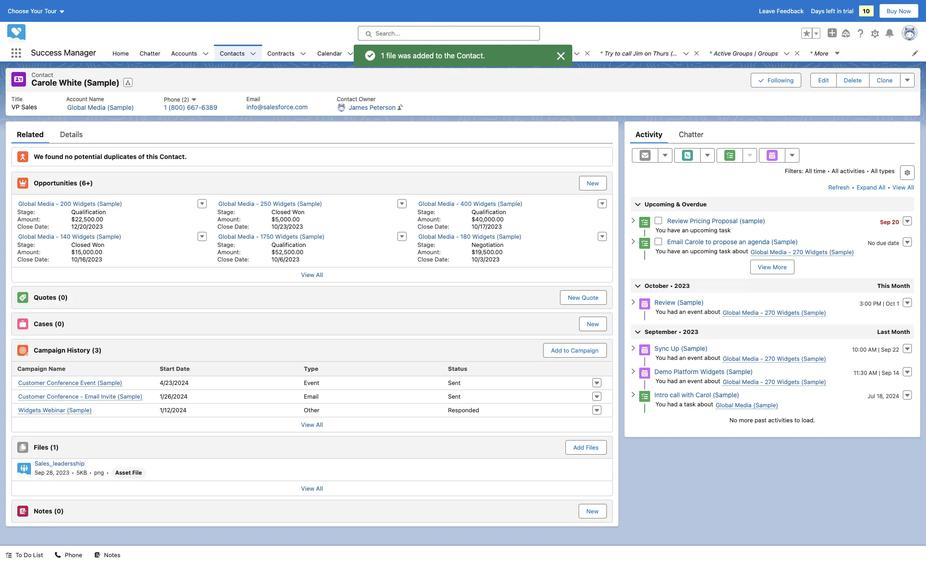 Task type: locate. For each thing, give the bounding box(es) containing it.
stage: for global media - 200 widgets (sample)
[[17, 208, 35, 215]]

qualification up 10/6/2023
[[272, 241, 306, 248]]

0 vertical spatial month
[[892, 282, 911, 289]]

* up edit button
[[810, 49, 813, 57]]

name inside account name global media (sample)
[[89, 95, 104, 102]]

1 vertical spatial add
[[574, 444, 585, 451]]

list containing vp sales
[[6, 92, 921, 115]]

about
[[733, 247, 749, 254], [705, 308, 721, 315], [705, 354, 721, 361], [705, 377, 721, 384], [698, 400, 714, 408]]

date: inside $15,000.00 close date:
[[34, 255, 49, 263]]

global media - 140 widgets (sample) element
[[12, 231, 212, 264]]

* for * send letter
[[532, 49, 535, 57]]

1 horizontal spatial name
[[89, 95, 104, 102]]

date: up global media - 1750 widgets (sample) on the top left of page
[[235, 223, 249, 230]]

0 vertical spatial view all
[[301, 271, 323, 278]]

1 (800) 667-6389 link
[[164, 104, 217, 111]]

email
[[247, 95, 260, 102], [668, 238, 683, 245], [85, 392, 99, 400], [304, 393, 319, 400]]

2 vertical spatial you had an event about global media - 270 widgets (sample)
[[656, 377, 827, 385]]

amount: for global media - 1750 widgets (sample)
[[218, 248, 241, 255]]

1 new button from the top
[[579, 176, 607, 190]]

contact for contact owner
[[337, 95, 358, 102]]

stage: inside global media - 400 widgets (sample) element
[[418, 208, 436, 215]]

0 vertical spatial you had an event about global media - 270 widgets (sample)
[[656, 308, 827, 316]]

add inside 'add files' button
[[574, 444, 585, 451]]

have inside you have an upcoming task about global media - 270 widgets (sample)
[[668, 247, 681, 254]]

list containing home
[[107, 45, 927, 62]]

all right the expand
[[879, 183, 886, 191]]

global media (sample) link down account
[[67, 103, 134, 111]]

customer inside customer conference - email invite (sample) link
[[18, 392, 45, 400]]

text default image right * more
[[835, 50, 841, 56]]

oct
[[886, 300, 896, 307]]

all down other on the left bottom
[[316, 421, 323, 428]]

(0) inside notes element
[[54, 507, 64, 515]]

stage: for global media - 140 widgets (sample)
[[17, 241, 35, 248]]

1 vertical spatial have
[[668, 247, 681, 254]]

0 horizontal spatial tab list
[[11, 125, 613, 143]]

$40,000.00
[[472, 215, 504, 223]]

0 vertical spatial list
[[107, 45, 927, 62]]

1 vertical spatial view all
[[301, 421, 323, 428]]

0 vertical spatial conference
[[47, 379, 79, 386]]

date: down global media - 140 widgets (sample) link
[[34, 255, 49, 263]]

contact. right the
[[457, 51, 485, 60]]

amount: for global media - 180 widgets (sample)
[[418, 248, 441, 255]]

0 vertical spatial contact
[[31, 71, 53, 78]]

month right this
[[892, 282, 911, 289]]

2023 up review (sample) link
[[675, 282, 690, 289]]

amount: for global media - 400 widgets (sample)
[[418, 215, 441, 223]]

0 vertical spatial activities
[[841, 167, 865, 174]]

stage: inside global media - 140 widgets (sample) element
[[17, 241, 35, 248]]

had for sync
[[668, 354, 678, 361]]

expand all button
[[857, 180, 887, 194]]

closed won amount:
[[218, 208, 305, 223], [17, 241, 104, 255]]

0 horizontal spatial add
[[551, 346, 562, 354]]

qualification inside global media - 400 widgets (sample) element
[[472, 208, 506, 215]]

| for sync up (sample)
[[879, 346, 880, 353]]

have
[[668, 226, 681, 233], [668, 247, 681, 254]]

qualification up 10/17/2023
[[472, 208, 506, 215]]

customer inside 'customer conference event (sample)' link
[[18, 379, 45, 386]]

* left try on the right top of the page
[[600, 49, 603, 57]]

no
[[868, 239, 876, 246], [730, 416, 738, 423]]

| for demo platform widgets (sample)
[[879, 369, 881, 376]]

1 horizontal spatial notes
[[104, 551, 120, 559]]

opportunities image
[[17, 177, 28, 188]]

6 * from the left
[[810, 49, 813, 57]]

1 conference from the top
[[47, 379, 79, 386]]

date: down "global media - 180 widgets (sample)" link
[[435, 255, 450, 263]]

task image for email
[[640, 238, 650, 249]]

2 * from the left
[[425, 49, 427, 57]]

2 list item from the left
[[419, 45, 527, 62]]

quotes right quotes icon on the bottom
[[34, 293, 56, 301]]

add for (1)
[[574, 444, 585, 451]]

date: inside $5,000.00 close date:
[[235, 223, 249, 230]]

1 horizontal spatial call
[[670, 391, 680, 398]]

$52,500.00 close date:
[[218, 248, 304, 263]]

1 horizontal spatial closed
[[272, 208, 291, 215]]

email up the info@salesforce.com link
[[247, 95, 260, 102]]

1 vertical spatial event image
[[640, 344, 650, 355]]

no left more
[[730, 416, 738, 423]]

stage: inside global media - 200 widgets (sample) element
[[17, 208, 35, 215]]

expand
[[857, 183, 878, 191]]

campaign up campaign name
[[34, 346, 65, 354]]

list for leave feedback link in the right top of the page
[[107, 45, 927, 62]]

am for demo platform widgets (sample)
[[869, 369, 878, 376]]

2 upcoming from the top
[[691, 247, 718, 254]]

customer conference - email invite (sample)
[[18, 392, 143, 400]]

email up other on the left bottom
[[304, 393, 319, 400]]

200
[[60, 200, 71, 207]]

6 you from the top
[[656, 400, 666, 408]]

have down you have an upcoming task
[[668, 247, 681, 254]]

sent
[[448, 379, 461, 386], [448, 393, 461, 400]]

last
[[878, 328, 890, 335]]

customer conference - email invite (sample) link
[[18, 392, 143, 400]]

text default image
[[584, 50, 591, 56], [694, 50, 700, 56], [794, 50, 801, 56], [835, 50, 841, 56], [348, 50, 354, 57], [574, 50, 580, 57], [683, 50, 690, 57], [191, 97, 197, 103], [630, 299, 637, 305], [630, 345, 637, 351]]

more for * more
[[815, 49, 829, 57]]

type
[[304, 365, 319, 372]]

leave feedback link
[[760, 7, 804, 15]]

0 horizontal spatial won
[[92, 241, 104, 248]]

amount: inside global media - 1750 widgets (sample) element
[[218, 248, 241, 255]]

account name global media (sample)
[[66, 95, 134, 111]]

qualification amount: down 1750
[[218, 241, 306, 255]]

recently
[[429, 49, 453, 57]]

widgets webinar (sample) link
[[18, 406, 92, 414]]

delete button
[[837, 73, 870, 87]]

call up a
[[670, 391, 680, 398]]

sent down status
[[448, 379, 461, 386]]

0 vertical spatial closed
[[272, 208, 291, 215]]

chatter inside list
[[140, 49, 160, 57]]

0 horizontal spatial notes
[[34, 507, 52, 515]]

1 horizontal spatial won
[[292, 208, 305, 215]]

had left a
[[668, 400, 678, 408]]

stage: down $22,500.00 close date:
[[17, 241, 35, 248]]

groups up following button
[[759, 49, 779, 57]]

* left "recently"
[[425, 49, 427, 57]]

close inside $52,500.00 close date:
[[218, 255, 233, 263]]

• down types
[[888, 183, 891, 191]]

1 horizontal spatial phone
[[164, 96, 180, 103]]

closed down global media - 140 widgets (sample) link
[[71, 241, 91, 248]]

2 vertical spatial new button
[[579, 504, 606, 518]]

carole down you have an upcoming task
[[685, 238, 704, 245]]

qualification amount: for 1750
[[218, 241, 306, 255]]

1 horizontal spatial more
[[815, 49, 829, 57]]

0 horizontal spatial qualification
[[71, 208, 106, 215]]

1 vertical spatial more
[[773, 263, 787, 270]]

campaign down campaign history (3)
[[17, 365, 47, 372]]

0 vertical spatial new button
[[579, 176, 607, 190]]

view all down other on the left bottom
[[301, 421, 323, 428]]

stage: for global media - 1750 widgets (sample)
[[218, 241, 235, 248]]

4 you from the top
[[656, 354, 666, 361]]

date: inside '$19,500.00 close date:'
[[435, 255, 450, 263]]

qualification for $22,500.00 close date:
[[71, 208, 106, 215]]

quotes (0)
[[34, 293, 68, 301]]

in
[[837, 7, 842, 15]]

0 horizontal spatial qualification amount:
[[17, 208, 106, 223]]

0 vertical spatial closed won amount:
[[218, 208, 305, 223]]

up
[[671, 344, 680, 352]]

1 month from the top
[[892, 282, 911, 289]]

had down up
[[668, 354, 678, 361]]

| right viewed
[[476, 49, 479, 57]]

campaign
[[34, 346, 65, 354], [571, 346, 599, 354], [17, 365, 47, 372]]

activities right "past"
[[769, 416, 793, 423]]

1 vertical spatial contact
[[337, 95, 358, 102]]

review for review (sample)
[[655, 298, 676, 306]]

peterson
[[370, 103, 396, 111]]

chatter link right activity link
[[679, 125, 704, 143]]

james peterson link
[[349, 103, 396, 111]]

| for review (sample)
[[883, 300, 885, 307]]

global media - 250 widgets (sample) element
[[212, 198, 412, 231]]

name inside campaign history element
[[48, 365, 65, 372]]

you down sync
[[656, 354, 666, 361]]

date: inside $52,500.00 close date:
[[235, 255, 249, 263]]

more up edit
[[815, 49, 829, 57]]

task for you have an upcoming task about global media - 270 widgets (sample)
[[720, 247, 731, 254]]

270 for review (sample)
[[765, 309, 776, 316]]

text default image left sync
[[630, 345, 637, 351]]

trial
[[844, 7, 854, 15]]

close for $19,500.00 close date:
[[418, 255, 433, 263]]

text default image left * more
[[794, 50, 801, 56]]

0 vertical spatial review
[[668, 217, 689, 224]]

closed inside global media - 250 widgets (sample) element
[[272, 208, 291, 215]]

1 have from the top
[[668, 226, 681, 233]]

close inside $22,500.00 close date:
[[17, 223, 33, 230]]

0 horizontal spatial groups
[[733, 49, 753, 57]]

1 vertical spatial closed won amount:
[[17, 241, 104, 255]]

5 you from the top
[[656, 377, 666, 384]]

won inside global media - 250 widgets (sample) element
[[292, 208, 305, 215]]

1 horizontal spatial global media (sample) link
[[716, 401, 779, 409]]

customer up webinar
[[18, 392, 45, 400]]

view inside files element
[[301, 485, 315, 492]]

status
[[448, 365, 468, 372]]

email carole to propose an agenda (sample) link
[[668, 238, 798, 245]]

1 vertical spatial task image
[[640, 238, 650, 249]]

1 groups from the left
[[733, 49, 753, 57]]

time
[[814, 167, 826, 174]]

1 horizontal spatial files
[[586, 444, 599, 451]]

contact. inside related tab panel
[[160, 153, 187, 160]]

view
[[893, 183, 906, 191], [758, 263, 772, 270], [301, 271, 315, 278], [301, 421, 315, 428], [301, 485, 315, 492]]

view all link down other on the left bottom
[[12, 417, 613, 432]]

2 view all from the top
[[301, 421, 323, 428]]

phone for phone (2)
[[164, 96, 180, 103]]

activities up refresh button
[[841, 167, 865, 174]]

1 * from the left
[[365, 49, 368, 57]]

about for (sample)
[[705, 308, 721, 315]]

view all up notes element
[[301, 485, 323, 492]]

notes down 28,
[[34, 507, 52, 515]]

upcoming down propose
[[691, 247, 718, 254]]

start date
[[160, 365, 190, 372]]

feedback
[[777, 7, 804, 15]]

view all inside campaign history element
[[301, 421, 323, 428]]

phone inside dropdown button
[[164, 96, 180, 103]]

global media - 1750 widgets (sample) element
[[212, 231, 412, 264]]

email down you have an upcoming task
[[668, 238, 683, 245]]

* for * more
[[810, 49, 813, 57]]

1 tab list from the left
[[11, 125, 613, 143]]

1 vertical spatial list
[[6, 92, 921, 115]]

buy now
[[887, 7, 912, 15]]

2 you had an event about global media - 270 widgets (sample) from the top
[[656, 354, 827, 362]]

0 horizontal spatial call
[[622, 49, 632, 57]]

1 event from the top
[[688, 308, 703, 315]]

3 had from the top
[[668, 377, 678, 384]]

proposal
[[712, 217, 738, 224]]

0 vertical spatial event
[[688, 308, 703, 315]]

phone inside button
[[65, 551, 82, 559]]

chatter right activity link
[[679, 130, 704, 138]]

duplicates
[[104, 153, 137, 160]]

this
[[878, 282, 890, 289]]

email for email
[[304, 393, 319, 400]]

2 vertical spatial 2023
[[56, 469, 69, 476]]

name up customer conference event (sample)
[[48, 365, 65, 372]]

1 vertical spatial no
[[730, 416, 738, 423]]

1 inside success alert dialog
[[381, 51, 385, 60]]

kb
[[80, 469, 87, 476]]

more inside the view more button
[[773, 263, 787, 270]]

1 horizontal spatial activities
[[841, 167, 865, 174]]

0 vertical spatial chatter link
[[134, 45, 166, 62]]

(0) for cases (0)
[[55, 320, 64, 327]]

* more
[[810, 49, 829, 57]]

tab list up filters:
[[630, 125, 915, 143]]

date: inside $40,000.00 close date:
[[435, 223, 450, 230]]

0 vertical spatial name
[[89, 95, 104, 102]]

(0) for notes (0)
[[54, 507, 64, 515]]

to inside button
[[564, 346, 570, 354]]

0 horizontal spatial more
[[773, 263, 787, 270]]

view down global media - 1750 widgets (sample) element
[[301, 271, 315, 278]]

1 you from the top
[[656, 226, 666, 233]]

close inside '$19,500.00 close date:'
[[418, 255, 433, 263]]

2023 for sep 28, 2023
[[56, 469, 69, 476]]

closed won amount: inside global media - 250 widgets (sample) element
[[218, 208, 305, 223]]

0 horizontal spatial quotes
[[34, 293, 56, 301]]

contracts link
[[262, 45, 300, 62]]

0 vertical spatial add
[[551, 346, 562, 354]]

media inside you had a task about global media (sample)
[[735, 401, 752, 408]]

view all link down types
[[893, 180, 915, 194]]

no more past activities to load.
[[730, 416, 816, 423]]

qualification amount: down 200
[[17, 208, 106, 223]]

(800)
[[169, 104, 185, 111]]

3 new button from the top
[[579, 504, 606, 518]]

sent up responded
[[448, 393, 461, 400]]

2 month from the top
[[892, 328, 911, 335]]

an for 3:00 pm | oct 1
[[680, 308, 686, 315]]

1 horizontal spatial contact.
[[457, 51, 485, 60]]

0 horizontal spatial chatter
[[140, 49, 160, 57]]

text default image
[[409, 50, 415, 56], [516, 50, 522, 56], [203, 50, 209, 57], [250, 50, 257, 57], [300, 50, 307, 57], [784, 50, 790, 57], [630, 217, 637, 224], [630, 238, 637, 245], [630, 368, 637, 375], [630, 391, 637, 398], [5, 552, 12, 558], [55, 552, 61, 558], [94, 552, 101, 558]]

* send letter
[[532, 49, 569, 57]]

event for (sample)
[[688, 308, 703, 315]]

tab list down the info@salesforce.com link
[[11, 125, 613, 143]]

3 * from the left
[[532, 49, 535, 57]]

pricing
[[690, 217, 711, 224]]

global media - 270 widgets (sample) link for sync up (sample)
[[723, 355, 827, 362]]

global media - 200 widgets (sample) element
[[12, 198, 212, 231]]

2 new button from the top
[[579, 316, 607, 331]]

campaign history (3)
[[34, 346, 102, 354]]

review (sample) link
[[655, 298, 704, 306]]

1 horizontal spatial chatter
[[679, 130, 704, 138]]

1 vertical spatial 1
[[164, 104, 167, 111]]

5 * from the left
[[710, 49, 712, 57]]

view all link inside campaign history element
[[12, 417, 613, 432]]

calendar link
[[312, 45, 348, 62]]

all up notes element
[[316, 485, 323, 492]]

no
[[65, 153, 73, 160]]

amount: up "negotiation amount:"
[[418, 215, 441, 223]]

info@salesforce.com
[[247, 103, 308, 111]]

new inside button
[[568, 294, 580, 301]]

you had an event about global media - 270 widgets (sample) for (sample)
[[656, 354, 827, 362]]

contact image
[[11, 72, 26, 87]]

name right account
[[89, 95, 104, 102]]

you inside you have an upcoming task about global media - 270 widgets (sample)
[[656, 247, 666, 254]]

view all inside files element
[[301, 485, 323, 492]]

amount: inside global media - 400 widgets (sample) element
[[418, 215, 441, 223]]

demo
[[655, 367, 672, 375]]

(sample) inside account name global media (sample)
[[107, 103, 134, 111]]

intro
[[655, 391, 669, 398]]

group
[[802, 28, 821, 39]]

am for sync up (sample)
[[869, 346, 877, 353]]

phone up the (800)
[[164, 96, 180, 103]]

1 horizontal spatial tab list
[[630, 125, 915, 143]]

0 horizontal spatial global media (sample) link
[[67, 103, 134, 111]]

review down &
[[668, 217, 689, 224]]

qualification
[[71, 208, 106, 215], [472, 208, 506, 215], [272, 241, 306, 248]]

an down platform
[[680, 377, 686, 384]]

stage: down "global media - 400 widgets (sample)" link
[[418, 208, 436, 215]]

4 * from the left
[[600, 49, 603, 57]]

view all link inside files element
[[12, 480, 613, 495]]

task image for review
[[640, 217, 650, 228]]

1 horizontal spatial qualification
[[272, 241, 306, 248]]

delete
[[845, 76, 862, 84]]

3 view all from the top
[[301, 485, 323, 492]]

conference up customer conference - email invite (sample)
[[47, 379, 79, 386]]

buy
[[887, 7, 898, 15]]

global media - 400 widgets (sample) element
[[412, 198, 613, 231]]

task for you have an upcoming task
[[720, 226, 731, 233]]

global media - 270 widgets (sample) link for review (sample)
[[723, 309, 827, 316]]

0 vertical spatial quotes
[[480, 49, 500, 57]]

0 horizontal spatial closed won amount:
[[17, 241, 104, 255]]

* left active
[[710, 49, 712, 57]]

fun
[[370, 49, 380, 57]]

review
[[668, 217, 689, 224], [655, 298, 676, 306]]

september
[[645, 328, 678, 335]]

2 customer from the top
[[18, 392, 45, 400]]

0 vertical spatial chatter
[[140, 49, 160, 57]]

notes element
[[11, 500, 613, 522]]

sep
[[881, 218, 891, 225], [882, 346, 892, 353], [882, 369, 892, 376], [35, 469, 45, 476]]

| left 14
[[879, 369, 881, 376]]

1 had from the top
[[668, 308, 678, 315]]

1 vertical spatial review
[[655, 298, 676, 306]]

1 sent from the top
[[448, 379, 461, 386]]

global media - 400 widgets (sample) link
[[419, 200, 523, 208]]

3 you had an event about global media - 270 widgets (sample) from the top
[[656, 377, 827, 385]]

date: inside $22,500.00 close date:
[[34, 223, 49, 230]]

• right the october
[[670, 282, 673, 289]]

closed won amount: inside global media - 140 widgets (sample) element
[[17, 241, 104, 255]]

name for account name global media (sample)
[[89, 95, 104, 102]]

1 horizontal spatial groups
[[759, 49, 779, 57]]

widgets inside 'link'
[[18, 406, 41, 413]]

closed inside global media - 140 widgets (sample) element
[[71, 241, 91, 248]]

1 vertical spatial customer
[[18, 392, 45, 400]]

sent for event
[[448, 379, 461, 386]]

10/23/2023
[[272, 223, 303, 230]]

types
[[880, 167, 895, 174]]

won up the 10/16/2023 at left top
[[92, 241, 104, 248]]

groups right active
[[733, 49, 753, 57]]

2 horizontal spatial qualification
[[472, 208, 506, 215]]

0 horizontal spatial name
[[48, 365, 65, 372]]

2024
[[886, 392, 900, 399]]

an up you have an upcoming task about global media - 270 widgets (sample) in the right of the page
[[739, 238, 747, 245]]

1 customer from the top
[[18, 379, 45, 386]]

tab list
[[11, 125, 613, 143], [630, 125, 915, 143]]

now
[[899, 7, 912, 15]]

| right active
[[755, 49, 757, 57]]

date:
[[34, 223, 49, 230], [235, 223, 249, 230], [435, 223, 450, 230], [34, 255, 49, 263], [235, 255, 249, 263], [435, 255, 450, 263]]

platform
[[674, 367, 699, 375]]

closed won amount: for 140
[[17, 241, 104, 255]]

2 vertical spatial view all
[[301, 485, 323, 492]]

you for no
[[656, 247, 666, 254]]

won inside global media - 140 widgets (sample) element
[[92, 241, 104, 248]]

campaign history element
[[11, 339, 613, 432]]

2 have from the top
[[668, 247, 681, 254]]

global media - 180 widgets (sample) element
[[412, 231, 613, 264]]

1 right oct
[[897, 300, 900, 307]]

event for up
[[688, 354, 703, 361]]

(0)
[[58, 293, 68, 301], [55, 320, 64, 327], [54, 507, 64, 515]]

you up the october
[[656, 247, 666, 254]]

files
[[34, 443, 48, 451], [586, 444, 599, 451]]

qualification amount: inside global media - 200 widgets (sample) element
[[17, 208, 106, 223]]

14
[[894, 369, 900, 376]]

event
[[688, 308, 703, 315], [688, 354, 703, 361], [688, 377, 703, 384]]

1 horizontal spatial no
[[868, 239, 876, 246]]

text default image left active
[[694, 50, 700, 56]]

2 horizontal spatial 1
[[897, 300, 900, 307]]

closed
[[272, 208, 291, 215], [71, 241, 91, 248]]

global media (sample) link for about
[[716, 401, 779, 409]]

add inside 'add to campaign' button
[[551, 346, 562, 354]]

chatter link for activity link
[[679, 125, 704, 143]]

an down sync up (sample) link
[[680, 354, 686, 361]]

0 vertical spatial 2023
[[675, 282, 690, 289]]

3 event from the top
[[688, 377, 703, 384]]

new button inside notes element
[[579, 504, 606, 518]]

1 horizontal spatial add
[[574, 444, 585, 451]]

1 vertical spatial name
[[48, 365, 65, 372]]

0 vertical spatial upcoming
[[691, 226, 718, 233]]

an inside you have an upcoming task about global media - 270 widgets (sample)
[[682, 247, 689, 254]]

1 vertical spatial upcoming
[[691, 247, 718, 254]]

related
[[17, 130, 44, 138]]

tab list containing activity
[[630, 125, 915, 143]]

0 horizontal spatial closed
[[71, 241, 91, 248]]

1 horizontal spatial qualification amount:
[[218, 241, 306, 255]]

1 task image from the top
[[640, 217, 650, 228]]

2 had from the top
[[668, 354, 678, 361]]

to inside success alert dialog
[[436, 51, 443, 60]]

(0) up cases (0)
[[58, 293, 68, 301]]

1 vertical spatial month
[[892, 328, 911, 335]]

3 list item from the left
[[527, 45, 595, 62]]

stage: inside global media - 250 widgets (sample) element
[[218, 208, 235, 215]]

2023 inside files element
[[56, 469, 69, 476]]

1 vertical spatial task
[[720, 247, 731, 254]]

calendar
[[318, 49, 342, 57]]

more for view more
[[773, 263, 787, 270]]

date: for $40,000.00 close date:
[[435, 223, 450, 230]]

view all
[[301, 271, 323, 278], [301, 421, 323, 428], [301, 485, 323, 492]]

global media (sample) link up more
[[716, 401, 779, 409]]

2023 up 'sync up (sample)'
[[683, 328, 699, 335]]

text default image inside accounts list item
[[203, 50, 209, 57]]

an for 10:00 am | sep 22
[[680, 354, 686, 361]]

4 had from the top
[[668, 400, 678, 408]]

chatter inside tab list
[[679, 130, 704, 138]]

1 vertical spatial conference
[[47, 392, 79, 400]]

am right the 10:00
[[869, 346, 877, 353]]

list item
[[360, 45, 419, 62], [419, 45, 527, 62], [527, 45, 595, 62], [595, 45, 704, 62], [704, 45, 805, 62]]

close inside $40,000.00 close date:
[[418, 223, 433, 230]]

have for you have an upcoming task
[[668, 226, 681, 233]]

qualification for $40,000.00 close date:
[[472, 208, 506, 215]]

0 vertical spatial call
[[622, 49, 632, 57]]

2 you from the top
[[656, 247, 666, 254]]

name for campaign name
[[48, 365, 65, 372]]

amount: inside "negotiation amount:"
[[418, 248, 441, 255]]

$5,000.00 close date:
[[218, 215, 300, 230]]

(0) down "sep 28, 2023"
[[54, 507, 64, 515]]

won for $5,000.00
[[292, 208, 305, 215]]

1 vertical spatial you had an event about global media - 270 widgets (sample)
[[656, 354, 827, 362]]

1 vertical spatial global media (sample) link
[[716, 401, 779, 409]]

2 event image from the top
[[640, 344, 650, 355]]

all inside files element
[[316, 485, 323, 492]]

2 event from the top
[[688, 354, 703, 361]]

list
[[107, 45, 927, 62], [6, 92, 921, 115]]

0 vertical spatial sent
[[448, 379, 461, 386]]

sep 28, 2023
[[35, 469, 69, 476]]

0 vertical spatial task image
[[640, 217, 650, 228]]

amount: inside global media - 140 widgets (sample) element
[[17, 248, 41, 255]]

chatter link
[[134, 45, 166, 62], [679, 125, 704, 143]]

call
[[622, 49, 632, 57], [670, 391, 680, 398]]

1 event image from the top
[[640, 298, 650, 309]]

1 vertical spatial event
[[688, 354, 703, 361]]

phone (2) button
[[164, 96, 197, 103]]

2 task image from the top
[[640, 238, 650, 249]]

campaign inside 'add to campaign' button
[[571, 346, 599, 354]]

1 upcoming from the top
[[691, 226, 718, 233]]

upcoming inside you have an upcoming task about global media - 270 widgets (sample)
[[691, 247, 718, 254]]

review for review pricing proposal (sample)
[[668, 217, 689, 224]]

10:00
[[853, 346, 867, 353]]

event image
[[640, 298, 650, 309], [640, 344, 650, 355]]

tab list for no more past activities to load. status
[[630, 125, 915, 143]]

task right a
[[685, 400, 696, 408]]

0 vertical spatial am
[[869, 346, 877, 353]]

month right the last
[[892, 328, 911, 335]]

2 vertical spatial task
[[685, 400, 696, 408]]

date: up "negotiation amount:"
[[435, 223, 450, 230]]

qualification amount: inside global media - 400 widgets (sample) element
[[418, 208, 506, 223]]

phone (2)
[[164, 96, 191, 103]]

october  •  2023
[[645, 282, 690, 289]]

0 vertical spatial carole
[[31, 78, 57, 87]]

amount: for global media - 200 widgets (sample)
[[17, 215, 41, 223]]

sep inside files element
[[35, 469, 45, 476]]

2 sent from the top
[[448, 393, 461, 400]]

close inside $15,000.00 close date:
[[17, 255, 33, 263]]

phone left notes button
[[65, 551, 82, 559]]

text default image right calendar
[[348, 50, 354, 57]]

2 vertical spatial (0)
[[54, 507, 64, 515]]

stage: for global media - 250 widgets (sample)
[[218, 208, 235, 215]]

you inside you had a task about global media (sample)
[[656, 400, 666, 408]]

home
[[113, 49, 129, 57]]

stage: for global media - 400 widgets (sample)
[[418, 208, 436, 215]]

cases (0)
[[34, 320, 64, 327]]

1 vertical spatial chatter
[[679, 130, 704, 138]]

with
[[682, 391, 694, 398]]

no more past activities to load. status
[[630, 416, 915, 423]]

0 vertical spatial more
[[815, 49, 829, 57]]

stage: inside global media - 1750 widgets (sample) element
[[218, 241, 235, 248]]

task image
[[640, 217, 650, 228], [640, 238, 650, 249]]

notes inside related tab panel
[[34, 507, 52, 515]]

0 horizontal spatial 1
[[164, 104, 167, 111]]

2 tab list from the left
[[630, 125, 915, 143]]

amount: down opportunities 'icon'
[[17, 215, 41, 223]]

1 horizontal spatial quotes
[[480, 49, 500, 57]]

closed for $15,000.00
[[71, 241, 91, 248]]

0 vertical spatial global media (sample) link
[[67, 103, 134, 111]]

customer for customer conference - email invite (sample)
[[18, 392, 45, 400]]

qualification amount: inside global media - 1750 widgets (sample) element
[[218, 241, 306, 255]]

0 horizontal spatial chatter link
[[134, 45, 166, 62]]

* for * active groups | groups
[[710, 49, 712, 57]]

new quote button
[[561, 290, 606, 304]]

close inside $5,000.00 close date:
[[218, 223, 233, 230]]

qualification amount: for 400
[[418, 208, 506, 223]]

sep left 28,
[[35, 469, 45, 476]]

about for platform
[[705, 377, 721, 384]]

notes inside button
[[104, 551, 120, 559]]

review down october  •  2023
[[655, 298, 676, 306]]

about inside you have an upcoming task about global media - 270 widgets (sample)
[[733, 247, 749, 254]]

tab list containing related
[[11, 125, 613, 143]]

email inside email info@salesforce.com
[[247, 95, 260, 102]]

1 you had an event about global media - 270 widgets (sample) from the top
[[656, 308, 827, 316]]

campaign inside campaign name element
[[17, 365, 47, 372]]

3 you from the top
[[656, 308, 666, 315]]

you for 3:00
[[656, 308, 666, 315]]

date: down global media - 1750 widgets (sample) link
[[235, 255, 249, 263]]

media inside you have an upcoming task about global media - 270 widgets (sample)
[[770, 248, 787, 255]]

stage: inside global media - 180 widgets (sample) element
[[418, 241, 436, 248]]

qualification inside global media - 200 widgets (sample) element
[[71, 208, 106, 215]]

1 horizontal spatial closed won amount:
[[218, 208, 305, 223]]

qualification inside global media - 1750 widgets (sample) element
[[272, 241, 306, 248]]

2 conference from the top
[[47, 392, 79, 400]]

customer
[[18, 379, 45, 386], [18, 392, 45, 400]]

you down intro
[[656, 400, 666, 408]]

added
[[413, 51, 434, 60]]

$40,000.00 close date:
[[418, 215, 504, 230]]

sep left the 20
[[881, 218, 891, 225]]

1 vertical spatial am
[[869, 369, 878, 376]]



Task type: describe. For each thing, give the bounding box(es) containing it.
quotes image
[[17, 292, 28, 303]]

of
[[138, 153, 145, 160]]

this month
[[878, 282, 911, 289]]

1/12/2024
[[160, 406, 187, 414]]

title vp sales
[[11, 95, 37, 111]]

text default image inside notes button
[[94, 552, 101, 558]]

new inside notes element
[[587, 507, 599, 515]]

amount: inside global media - 250 widgets (sample) element
[[218, 215, 241, 223]]

phone button
[[49, 546, 88, 564]]

contacts list item
[[214, 45, 262, 62]]

0 horizontal spatial carole
[[31, 78, 57, 87]]

• right time
[[828, 167, 831, 174]]

date: for $22,500.00 close date:
[[34, 223, 49, 230]]

(sample) inside 'link'
[[67, 406, 92, 413]]

call inside list item
[[622, 49, 632, 57]]

activity
[[636, 130, 663, 138]]

date: for $52,500.00 close date:
[[235, 255, 249, 263]]

view inside campaign history element
[[301, 421, 315, 428]]

(sample) inside list item
[[671, 49, 696, 57]]

text default image inside 'phone (2)' dropdown button
[[191, 97, 197, 103]]

qualification amount: for 200
[[17, 208, 106, 223]]

info@salesforce.com link
[[247, 103, 308, 111]]

date: for $15,000.00 close date:
[[34, 255, 49, 263]]

edit button
[[811, 73, 837, 87]]

contact owner
[[337, 95, 376, 102]]

$52,500.00
[[272, 248, 304, 255]]

270 for sync up (sample)
[[765, 355, 776, 362]]

you had an event about global media - 270 widgets (sample) for widgets
[[656, 377, 827, 385]]

pm
[[874, 300, 882, 307]]

review pricing proposal (sample)
[[668, 217, 766, 224]]

global media - 400 widgets (sample)
[[419, 200, 523, 207]]

do
[[24, 551, 31, 559]]

related tab panel
[[11, 143, 613, 522]]

had for review
[[668, 308, 678, 315]]

gun
[[381, 49, 393, 57]]

view all link down global media - 1750 widgets (sample) element
[[12, 267, 613, 282]]

chatter link for home link
[[134, 45, 166, 62]]

view down types
[[893, 183, 906, 191]]

choose your tour
[[8, 7, 57, 15]]

files inside 'add files' button
[[586, 444, 599, 451]]

global media - 140 widgets (sample) link
[[18, 233, 121, 240]]

4/23/2024
[[160, 379, 189, 386]]

date: for $5,000.00 close date:
[[235, 223, 249, 230]]

1 horizontal spatial event
[[304, 379, 319, 386]]

global media (sample) link for (sample)
[[67, 103, 134, 111]]

to do list
[[15, 551, 43, 559]]

to do list button
[[0, 546, 48, 564]]

widgets inside you have an upcoming task about global media - 270 widgets (sample)
[[805, 248, 828, 255]]

close for $22,500.00 close date:
[[17, 223, 33, 230]]

customer conference event (sample) link
[[18, 379, 122, 387]]

notes for notes
[[104, 551, 120, 559]]

text default image inside the to do list button
[[5, 552, 12, 558]]

month for last month
[[892, 328, 911, 335]]

1750
[[261, 233, 274, 240]]

text default image right thurs
[[683, 50, 690, 57]]

jim
[[634, 49, 643, 57]]

email for email info@salesforce.com
[[247, 95, 260, 102]]

letter
[[552, 49, 569, 57]]

all down global media - 1750 widgets (sample) element
[[316, 271, 323, 278]]

email for email carole to propose an agenda (sample)
[[668, 238, 683, 245]]

* try to call jim on thurs (sample)
[[600, 49, 696, 57]]

new button for opportunities (6+)
[[579, 176, 607, 190]]

asset
[[115, 469, 131, 476]]

october
[[645, 282, 669, 289]]

• up 'sync up (sample)'
[[679, 328, 682, 335]]

accounts list item
[[166, 45, 214, 62]]

active
[[714, 49, 731, 57]]

• left the expand
[[852, 183, 855, 191]]

2 groups from the left
[[759, 49, 779, 57]]

- inside campaign history element
[[80, 392, 83, 400]]

all right time
[[832, 167, 839, 174]]

$15,000.00 close date:
[[17, 248, 102, 263]]

negotiation
[[472, 241, 504, 248]]

cases image
[[17, 318, 28, 329]]

sent for email
[[448, 393, 461, 400]]

text default image inside contacts list item
[[250, 50, 257, 57]]

all right expand all button
[[908, 183, 915, 191]]

notes for notes (0)
[[34, 507, 52, 515]]

10/16/2023
[[71, 255, 102, 263]]

the
[[444, 51, 455, 60]]

* for * try to call jim on thurs (sample)
[[600, 49, 603, 57]]

all left types
[[871, 167, 878, 174]]

1 view all from the top
[[301, 271, 323, 278]]

1 for 1 (800) 667-6389
[[164, 104, 167, 111]]

due
[[877, 239, 887, 246]]

email left invite
[[85, 392, 99, 400]]

270 inside you have an upcoming task about global media - 270 widgets (sample)
[[793, 248, 804, 255]]

view more
[[758, 263, 787, 270]]

choose your tour button
[[7, 4, 65, 18]]

1 list item from the left
[[360, 45, 419, 62]]

view inside the view more button
[[758, 263, 772, 270]]

to inside list item
[[615, 49, 621, 57]]

clone
[[877, 76, 893, 84]]

action element
[[589, 362, 613, 376]]

no for no more past activities to load.
[[730, 416, 738, 423]]

have for you have an upcoming task about global media - 270 widgets (sample)
[[668, 247, 681, 254]]

phone for phone
[[65, 551, 82, 559]]

(sample) inside you had a task about global media (sample)
[[754, 401, 779, 408]]

4 list item from the left
[[595, 45, 704, 62]]

qualification for $52,500.00 close date:
[[272, 241, 306, 248]]

campaign name element
[[12, 362, 156, 376]]

view all for files (1)
[[301, 485, 323, 492]]

text default image left try on the right top of the page
[[584, 50, 591, 56]]

text default image inside calendar list item
[[348, 50, 354, 57]]

review (sample)
[[655, 298, 704, 306]]

responded
[[448, 406, 480, 414]]

quote
[[582, 294, 599, 301]]

filters:
[[785, 167, 804, 174]]

global media - 1750 widgets (sample)
[[218, 233, 325, 240]]

more
[[739, 416, 754, 423]]

white
[[59, 78, 82, 87]]

(0) for quotes (0)
[[58, 293, 68, 301]]

had inside you had a task about global media (sample)
[[668, 400, 678, 408]]

choose
[[8, 7, 29, 15]]

(1)
[[50, 443, 59, 451]]

thurs
[[653, 49, 669, 57]]

667-
[[187, 104, 202, 111]]

closed for $5,000.00
[[272, 208, 291, 215]]

1 (800) 667-6389
[[164, 104, 217, 111]]

* fun gun
[[365, 49, 393, 57]]

1 vertical spatial call
[[670, 391, 680, 398]]

2 vertical spatial 1
[[897, 300, 900, 307]]

start date element
[[156, 362, 300, 376]]

view more button
[[751, 259, 795, 274]]

files (1)
[[34, 443, 59, 451]]

1 vertical spatial carole
[[685, 238, 704, 245]]

accounts
[[171, 49, 197, 57]]

conference for event
[[47, 379, 79, 386]]

text default image inside 'phone' button
[[55, 552, 61, 558]]

upcoming for you have an upcoming task about global media - 270 widgets (sample)
[[691, 247, 718, 254]]

quotes inside related tab panel
[[34, 293, 56, 301]]

this
[[146, 153, 158, 160]]

10:00 am | sep 22
[[853, 346, 900, 353]]

refresh button
[[829, 180, 851, 194]]

event image
[[640, 368, 650, 378]]

upcoming for you have an upcoming task
[[691, 226, 718, 233]]

try
[[605, 49, 614, 57]]

you have an upcoming task about global media - 270 widgets (sample)
[[656, 247, 855, 255]]

global inside you had a task about global media (sample)
[[716, 401, 734, 408]]

new button for cases (0)
[[579, 316, 607, 331]]

left
[[827, 7, 836, 15]]

large image
[[556, 51, 567, 62]]

clone button
[[870, 73, 901, 87]]

closed won amount: for 250
[[218, 208, 305, 223]]

about inside you had a task about global media (sample)
[[698, 400, 714, 408]]

about for up
[[705, 354, 721, 361]]

we found no potential duplicates of this contact.
[[34, 153, 187, 160]]

you for jul
[[656, 400, 666, 408]]

calendar list item
[[312, 45, 360, 62]]

you had a task about global media (sample)
[[656, 400, 779, 408]]

0 horizontal spatial activities
[[769, 416, 793, 423]]

* for * fun gun
[[365, 49, 368, 57]]

refresh • expand all • view all
[[829, 183, 915, 191]]

• up the expand
[[867, 167, 870, 174]]

add to campaign
[[551, 346, 599, 354]]

tab list for files element at the bottom of page
[[11, 125, 613, 143]]

task inside you had a task about global media (sample)
[[685, 400, 696, 408]]

view all for campaign history (3)
[[301, 421, 323, 428]]

upcoming & overdue button
[[631, 197, 915, 211]]

history
[[67, 346, 90, 354]]

edit
[[819, 76, 829, 84]]

0 horizontal spatial files
[[34, 443, 48, 451]]

opportunities
[[34, 179, 77, 187]]

following button
[[751, 73, 802, 87]]

sep left the 22
[[882, 346, 892, 353]]

related link
[[17, 125, 44, 143]]

close for $5,000.00 close date:
[[218, 223, 233, 230]]

invite
[[101, 392, 116, 400]]

global inside you have an upcoming task about global media - 270 widgets (sample)
[[751, 248, 769, 255]]

an for 11:30 am | sep 14
[[680, 377, 686, 384]]

event for platform
[[688, 377, 703, 384]]

cases
[[34, 320, 53, 327]]

type element
[[300, 362, 445, 376]]

text default image right quote
[[630, 299, 637, 305]]

$15,000.00
[[71, 248, 102, 255]]

270 for demo platform widgets (sample)
[[765, 378, 776, 385]]

files element
[[11, 436, 613, 496]]

400
[[461, 200, 472, 207]]

accounts link
[[166, 45, 203, 62]]

james peterson
[[349, 103, 396, 111]]

email carole to propose an agenda (sample)
[[668, 238, 798, 245]]

contact for contact
[[31, 71, 53, 78]]

close for $40,000.00 close date:
[[418, 223, 433, 230]]

11:30
[[854, 369, 868, 376]]

vp
[[11, 103, 20, 111]]

contracts list item
[[262, 45, 312, 62]]

2023 for september  •  2023
[[683, 328, 699, 335]]

carol
[[696, 391, 712, 398]]

close for $52,500.00 close date:
[[218, 255, 233, 263]]

sep left 14
[[882, 369, 892, 376]]

contact. inside success alert dialog
[[457, 51, 485, 60]]

had for demo
[[668, 377, 678, 384]]

event inside 'customer conference event (sample)' link
[[80, 379, 96, 386]]

success alert dialog
[[354, 45, 573, 67]]

month for this month
[[892, 282, 911, 289]]

your
[[30, 7, 43, 15]]

won for $15,000.00
[[92, 241, 104, 248]]

task image
[[640, 391, 650, 402]]

event image for sync
[[640, 344, 650, 355]]

close for $15,000.00 close date:
[[17, 255, 33, 263]]

stage: for global media - 180 widgets (sample)
[[418, 241, 436, 248]]

global inside account name global media (sample)
[[67, 103, 86, 111]]

an down overdue
[[682, 226, 689, 233]]

- inside you have an upcoming task about global media - 270 widgets (sample)
[[789, 248, 792, 255]]

status element
[[445, 362, 589, 376]]

all left time
[[806, 167, 813, 174]]

intro call with carol (sample)
[[655, 391, 740, 398]]

text default image inside contracts list item
[[300, 50, 307, 57]]

an for no due date
[[682, 247, 689, 254]]

5 kb
[[76, 469, 87, 476]]

text default image right large icon
[[574, 50, 580, 57]]

campaign for campaign history (3)
[[34, 346, 65, 354]]

global media - 270 widgets (sample) link for demo platform widgets (sample)
[[723, 378, 827, 386]]

media inside account name global media (sample)
[[88, 103, 106, 111]]

5 list item from the left
[[704, 45, 805, 62]]

(sample) inside you have an upcoming task about global media - 270 widgets (sample)
[[830, 248, 855, 255]]

$19,500.00 close date:
[[418, 248, 503, 263]]

sales_leadersship
[[35, 459, 85, 467]]

(6+)
[[79, 179, 93, 187]]

250
[[261, 200, 271, 207]]

all inside campaign history element
[[316, 421, 323, 428]]

add for (3)
[[551, 346, 562, 354]]

you have an upcoming task
[[656, 226, 731, 233]]

2023 for october  •  2023
[[675, 282, 690, 289]]

conference for -
[[47, 392, 79, 400]]

1 for 1 file was added to the contact.
[[381, 51, 385, 60]]



Task type: vqa. For each thing, say whether or not it's contained in the screenshot.


